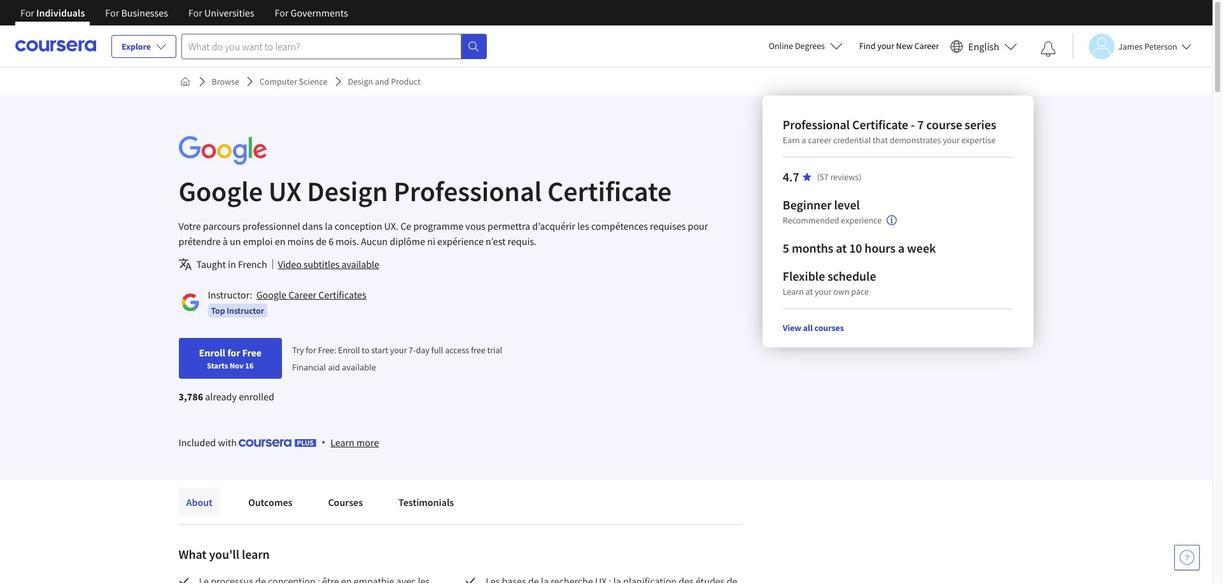 Task type: vqa. For each thing, say whether or not it's contained in the screenshot.
PROGRAMME
yes



Task type: describe. For each thing, give the bounding box(es) containing it.
all
[[804, 322, 813, 334]]

ux
[[268, 174, 302, 209]]

les
[[578, 220, 589, 232]]

online
[[769, 40, 794, 52]]

what you'll learn
[[179, 546, 270, 562]]

instructor:
[[208, 288, 252, 301]]

expérience
[[438, 235, 484, 248]]

for for universities
[[188, 6, 202, 19]]

en
[[275, 235, 286, 248]]

requises
[[650, 220, 686, 232]]

video subtitles available button
[[278, 257, 379, 272]]

to
[[362, 345, 370, 356]]

enroll for free starts nov 16
[[199, 346, 262, 371]]

and
[[375, 76, 389, 87]]

mois.
[[336, 235, 359, 248]]

online degrees
[[769, 40, 825, 52]]

for governments
[[275, 6, 348, 19]]

outcomes
[[248, 496, 293, 509]]

•
[[322, 436, 326, 450]]

career inside instructor: google career certificates top instructor
[[289, 288, 317, 301]]

a inside 'professional certificate - 7 course series earn a career credential that demonstrates your expertise'
[[802, 134, 807, 146]]

governments
[[291, 6, 348, 19]]

find your new career link
[[853, 38, 946, 54]]

google image
[[179, 136, 266, 165]]

french
[[238, 258, 267, 271]]

career
[[808, 134, 832, 146]]

for businesses
[[105, 6, 168, 19]]

that
[[873, 134, 888, 146]]

find
[[860, 40, 876, 52]]

series
[[965, 117, 997, 132]]

dans
[[302, 220, 323, 232]]

banner navigation
[[10, 0, 358, 35]]

businesses
[[121, 6, 168, 19]]

free
[[471, 345, 486, 356]]

courses link
[[321, 488, 371, 516]]

la
[[325, 220, 333, 232]]

1 horizontal spatial at
[[836, 240, 847, 256]]

parcours
[[203, 220, 240, 232]]

free
[[242, 346, 262, 359]]

beginner
[[783, 197, 832, 213]]

courses
[[328, 496, 363, 509]]

ce
[[401, 220, 412, 232]]

coursera plus image
[[239, 439, 317, 447]]

1 horizontal spatial a
[[899, 240, 905, 256]]

video
[[278, 258, 302, 271]]

experience
[[841, 215, 882, 226]]

3,786 already enrolled
[[179, 390, 274, 403]]

flexible
[[783, 268, 825, 284]]

recommended
[[783, 215, 840, 226]]

browse link
[[207, 70, 244, 93]]

professional certificate - 7 course series earn a career credential that demonstrates your expertise
[[783, 117, 997, 146]]

google career certificates link
[[256, 288, 367, 301]]

professionnel
[[242, 220, 300, 232]]

4.7
[[783, 169, 800, 185]]

your right find
[[878, 40, 895, 52]]

computer
[[260, 76, 297, 87]]

à
[[223, 235, 228, 248]]

top
[[211, 305, 225, 316]]

level
[[834, 197, 860, 213]]

10
[[850, 240, 863, 256]]

(57 reviews)
[[817, 171, 862, 183]]

professional inside 'professional certificate - 7 course series earn a career credential that demonstrates your expertise'
[[783, 117, 850, 132]]

course
[[927, 117, 963, 132]]

requis.
[[508, 235, 537, 248]]

7
[[918, 117, 924, 132]]

google career certificates image
[[181, 293, 200, 312]]

your inside the try for free: enroll to start your 7-day full access free trial financial aid available
[[390, 345, 407, 356]]

hours
[[865, 240, 896, 256]]

available inside "button"
[[342, 258, 379, 271]]

english
[[969, 40, 1000, 53]]

0 vertical spatial career
[[915, 40, 939, 52]]

view all courses
[[783, 322, 844, 334]]

new
[[897, 40, 913, 52]]

instructor
[[227, 305, 264, 316]]

at inside flexible schedule learn at your own pace
[[806, 286, 813, 297]]

vous
[[466, 220, 486, 232]]

diplôme
[[390, 235, 425, 248]]

courses
[[815, 322, 844, 334]]

in
[[228, 258, 236, 271]]

emploi
[[243, 235, 273, 248]]

for for enroll
[[227, 346, 240, 359]]

home image
[[180, 76, 190, 87]]

taught
[[196, 258, 226, 271]]

aucun
[[361, 235, 388, 248]]

conception
[[335, 220, 382, 232]]

browse
[[212, 76, 239, 87]]

your inside flexible schedule learn at your own pace
[[815, 286, 832, 297]]



Task type: locate. For each thing, give the bounding box(es) containing it.
with
[[218, 436, 237, 449]]

your down course
[[943, 134, 960, 146]]

enroll inside 'enroll for free starts nov 16'
[[199, 346, 225, 359]]

1 horizontal spatial learn
[[783, 286, 804, 297]]

4 for from the left
[[275, 6, 289, 19]]

learn
[[242, 546, 270, 562]]

recommended experience
[[783, 215, 882, 226]]

learn inside flexible schedule learn at your own pace
[[783, 286, 804, 297]]

video subtitles available
[[278, 258, 379, 271]]

for right try
[[306, 345, 316, 356]]

career
[[915, 40, 939, 52], [289, 288, 317, 301]]

learn down flexible on the top right of page
[[783, 286, 804, 297]]

pour
[[688, 220, 708, 232]]

for left 'individuals'
[[20, 6, 34, 19]]

for for governments
[[275, 6, 289, 19]]

at left the 10
[[836, 240, 847, 256]]

1 horizontal spatial certificate
[[853, 117, 909, 132]]

start
[[371, 345, 388, 356]]

ni
[[427, 235, 435, 248]]

enroll
[[338, 345, 360, 356], [199, 346, 225, 359]]

certificate up 'that'
[[853, 117, 909, 132]]

un
[[230, 235, 241, 248]]

about
[[186, 496, 213, 509]]

0 vertical spatial at
[[836, 240, 847, 256]]

aid
[[328, 362, 340, 373]]

certificate up compétences
[[548, 174, 672, 209]]

for left businesses
[[105, 6, 119, 19]]

reviews)
[[831, 171, 862, 183]]

james peterson
[[1119, 40, 1178, 52]]

3 for from the left
[[188, 6, 202, 19]]

financial aid available button
[[292, 362, 376, 373]]

1 horizontal spatial enroll
[[338, 345, 360, 356]]

0 vertical spatial available
[[342, 258, 379, 271]]

financial
[[292, 362, 326, 373]]

information about difficulty level pre-requisites. image
[[887, 215, 897, 225]]

moins
[[288, 235, 314, 248]]

certificates
[[319, 288, 367, 301]]

16
[[245, 360, 254, 371]]

1 horizontal spatial career
[[915, 40, 939, 52]]

for inside the try for free: enroll to start your 7-day full access free trial financial aid available
[[306, 345, 316, 356]]

What do you want to learn? text field
[[182, 33, 462, 59]]

at
[[836, 240, 847, 256], [806, 286, 813, 297]]

your left own
[[815, 286, 832, 297]]

computer science link
[[255, 70, 333, 93]]

career right the new
[[915, 40, 939, 52]]

day
[[416, 345, 430, 356]]

for
[[20, 6, 34, 19], [105, 6, 119, 19], [188, 6, 202, 19], [275, 6, 289, 19]]

testimonials link
[[391, 488, 462, 516]]

explore
[[122, 41, 151, 52]]

at down flexible on the top right of page
[[806, 286, 813, 297]]

pace
[[852, 286, 869, 297]]

for for try
[[306, 345, 316, 356]]

your inside 'professional certificate - 7 course series earn a career credential that demonstrates your expertise'
[[943, 134, 960, 146]]

full
[[431, 345, 443, 356]]

google up parcours
[[179, 174, 263, 209]]

demonstrates
[[890, 134, 941, 146]]

1 vertical spatial career
[[289, 288, 317, 301]]

0 vertical spatial learn
[[783, 286, 804, 297]]

0 vertical spatial google
[[179, 174, 263, 209]]

1 vertical spatial google
[[256, 288, 287, 301]]

expertise
[[962, 134, 996, 146]]

testimonials
[[399, 496, 454, 509]]

learn right •
[[331, 436, 355, 449]]

available down mois.
[[342, 258, 379, 271]]

learn inside • learn more
[[331, 436, 355, 449]]

1 vertical spatial available
[[342, 362, 376, 373]]

included with
[[179, 436, 239, 449]]

0 horizontal spatial enroll
[[199, 346, 225, 359]]

try
[[292, 345, 304, 356]]

None search field
[[182, 33, 487, 59]]

google ux design professional certificate
[[179, 174, 672, 209]]

online degrees button
[[759, 32, 853, 60]]

english button
[[946, 25, 1023, 67]]

about link
[[179, 488, 220, 516]]

show notifications image
[[1041, 41, 1056, 57]]

months
[[792, 240, 834, 256]]

de
[[316, 235, 327, 248]]

explore button
[[111, 35, 176, 58]]

0 vertical spatial certificate
[[853, 117, 909, 132]]

a right earn
[[802, 134, 807, 146]]

design left and on the top left
[[348, 76, 373, 87]]

help center image
[[1180, 550, 1195, 565]]

view all courses link
[[783, 322, 844, 334]]

james peterson button
[[1073, 33, 1192, 59]]

1 vertical spatial learn
[[331, 436, 355, 449]]

for individuals
[[20, 6, 85, 19]]

1 for from the left
[[20, 6, 34, 19]]

coursera image
[[15, 36, 96, 56]]

for inside 'enroll for free starts nov 16'
[[227, 346, 240, 359]]

available inside the try for free: enroll to start your 7-day full access free trial financial aid available
[[342, 362, 376, 373]]

0 horizontal spatial at
[[806, 286, 813, 297]]

ux.
[[384, 220, 399, 232]]

5
[[783, 240, 790, 256]]

included
[[179, 436, 216, 449]]

-
[[911, 117, 915, 132]]

for left governments
[[275, 6, 289, 19]]

your left 7-
[[390, 345, 407, 356]]

0 vertical spatial design
[[348, 76, 373, 87]]

for universities
[[188, 6, 254, 19]]

3,786
[[179, 390, 203, 403]]

0 horizontal spatial career
[[289, 288, 317, 301]]

available down to
[[342, 362, 376, 373]]

for for individuals
[[20, 6, 34, 19]]

week
[[907, 240, 936, 256]]

0 vertical spatial professional
[[783, 117, 850, 132]]

own
[[834, 286, 850, 297]]

instructor: google career certificates top instructor
[[208, 288, 367, 316]]

taught in french
[[196, 258, 267, 271]]

1 vertical spatial professional
[[394, 174, 542, 209]]

0 vertical spatial a
[[802, 134, 807, 146]]

0 horizontal spatial a
[[802, 134, 807, 146]]

design and product link
[[343, 70, 426, 93]]

1 horizontal spatial professional
[[783, 117, 850, 132]]

1 vertical spatial design
[[307, 174, 388, 209]]

compétences
[[592, 220, 648, 232]]

schedule
[[828, 268, 877, 284]]

peterson
[[1145, 40, 1178, 52]]

enrolled
[[239, 390, 274, 403]]

google
[[179, 174, 263, 209], [256, 288, 287, 301]]

0 horizontal spatial certificate
[[548, 174, 672, 209]]

enroll up starts
[[199, 346, 225, 359]]

7-
[[409, 345, 416, 356]]

1 vertical spatial at
[[806, 286, 813, 297]]

certificate inside 'professional certificate - 7 course series earn a career credential that demonstrates your expertise'
[[853, 117, 909, 132]]

google inside instructor: google career certificates top instructor
[[256, 288, 287, 301]]

1 horizontal spatial for
[[306, 345, 316, 356]]

2 for from the left
[[105, 6, 119, 19]]

professional up career
[[783, 117, 850, 132]]

n'est
[[486, 235, 506, 248]]

a left week
[[899, 240, 905, 256]]

try for free: enroll to start your 7-day full access free trial financial aid available
[[292, 345, 502, 373]]

1 vertical spatial certificate
[[548, 174, 672, 209]]

for left universities
[[188, 6, 202, 19]]

enroll inside the try for free: enroll to start your 7-day full access free trial financial aid available
[[338, 345, 360, 356]]

google up "instructor"
[[256, 288, 287, 301]]

design and product
[[348, 76, 421, 87]]

5 months at 10 hours a week
[[783, 240, 936, 256]]

trial
[[487, 345, 502, 356]]

0 horizontal spatial professional
[[394, 174, 542, 209]]

6
[[329, 235, 334, 248]]

career down video at the top left of the page
[[289, 288, 317, 301]]

what
[[179, 546, 207, 562]]

1 vertical spatial a
[[899, 240, 905, 256]]

for for businesses
[[105, 6, 119, 19]]

(57
[[817, 171, 829, 183]]

earn
[[783, 134, 800, 146]]

votre parcours professionnel dans la conception ux. ce programme vous permettra d'acquérir les compétences requises pour prétendre à un emploi en moins de 6 mois. aucun diplôme ni expérience n'est requis.
[[179, 220, 708, 248]]

design up the conception
[[307, 174, 388, 209]]

for
[[306, 345, 316, 356], [227, 346, 240, 359]]

for up the nov
[[227, 346, 240, 359]]

james
[[1119, 40, 1143, 52]]

0 horizontal spatial for
[[227, 346, 240, 359]]

enroll left to
[[338, 345, 360, 356]]

0 horizontal spatial learn
[[331, 436, 355, 449]]

professional up vous
[[394, 174, 542, 209]]



